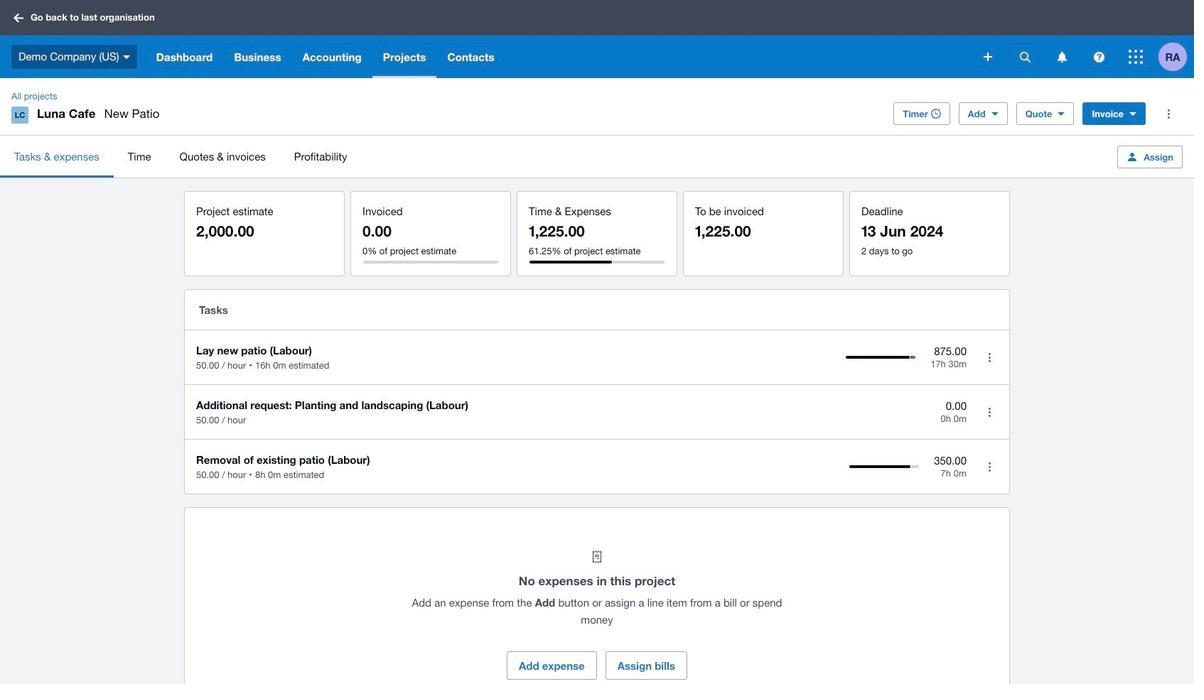 Task type: vqa. For each thing, say whether or not it's contained in the screenshot.
Read our help article to learn more
no



Task type: describe. For each thing, give the bounding box(es) containing it.
more options image
[[1154, 100, 1183, 128]]



Task type: locate. For each thing, give the bounding box(es) containing it.
0 horizontal spatial svg image
[[14, 13, 23, 22]]

banner
[[0, 0, 1194, 78]]

svg image
[[1129, 50, 1143, 64], [1020, 52, 1030, 62], [1057, 52, 1067, 62], [1094, 52, 1104, 62]]

2 horizontal spatial svg image
[[984, 53, 992, 61]]

svg image
[[14, 13, 23, 22], [984, 53, 992, 61], [123, 55, 130, 59]]

1 horizontal spatial svg image
[[123, 55, 130, 59]]



